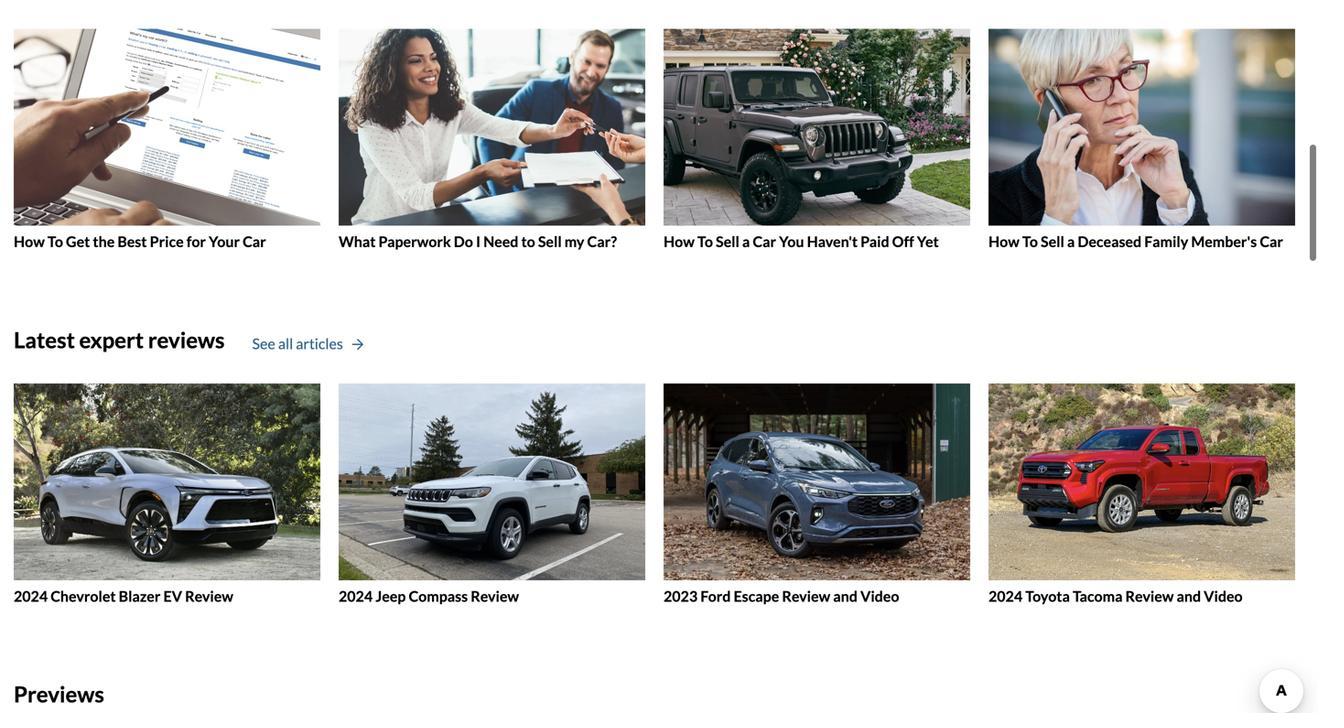 Task type: locate. For each thing, give the bounding box(es) containing it.
a
[[743, 233, 750, 251], [1068, 233, 1075, 251]]

to left deceased
[[1023, 233, 1038, 251]]

expert
[[79, 327, 144, 353]]

see
[[252, 335, 275, 352]]

2 how from the left
[[664, 233, 695, 251]]

to
[[48, 233, 63, 251], [698, 233, 713, 251], [1023, 233, 1038, 251]]

blazer
[[119, 587, 161, 605]]

review right tacoma
[[1126, 587, 1174, 605]]

car right member's
[[1260, 233, 1284, 251]]

2024 jeep compass review image
[[339, 384, 646, 580]]

video for 2023 ford escape review and video
[[861, 587, 900, 605]]

review for 2023 ford escape review and video
[[782, 587, 831, 605]]

1 and from the left
[[834, 587, 858, 605]]

0 horizontal spatial car
[[243, 233, 266, 251]]

your
[[209, 233, 240, 251]]

2024
[[14, 587, 48, 605], [339, 587, 373, 605], [989, 587, 1023, 605]]

2024 left toyota
[[989, 587, 1023, 605]]

3 how from the left
[[989, 233, 1020, 251]]

2024 toyota tacoma review and video
[[989, 587, 1243, 605]]

1 a from the left
[[743, 233, 750, 251]]

1 horizontal spatial to
[[698, 233, 713, 251]]

1 horizontal spatial sell
[[716, 233, 740, 251]]

i
[[476, 233, 481, 251]]

1 horizontal spatial 2024
[[339, 587, 373, 605]]

what
[[339, 233, 376, 251]]

to for how to sell a car you haven't paid off yet
[[698, 233, 713, 251]]

video
[[861, 587, 900, 605], [1204, 587, 1243, 605]]

do
[[454, 233, 473, 251]]

how right car?
[[664, 233, 695, 251]]

car left you
[[753, 233, 777, 251]]

and right escape
[[834, 587, 858, 605]]

see all articles
[[252, 335, 343, 352]]

how for how to sell a car you haven't paid off yet
[[664, 233, 695, 251]]

1 horizontal spatial how
[[664, 233, 695, 251]]

1 video from the left
[[861, 587, 900, 605]]

0 horizontal spatial 2024
[[14, 587, 48, 605]]

0 horizontal spatial to
[[48, 233, 63, 251]]

how right yet
[[989, 233, 1020, 251]]

2 to from the left
[[698, 233, 713, 251]]

sell for how to sell a car you haven't paid off yet
[[716, 233, 740, 251]]

0 horizontal spatial a
[[743, 233, 750, 251]]

car right your
[[243, 233, 266, 251]]

and right tacoma
[[1177, 587, 1202, 605]]

3 review from the left
[[782, 587, 831, 605]]

to inside "link"
[[1023, 233, 1038, 251]]

2024 left chevrolet
[[14, 587, 48, 605]]

sell
[[538, 233, 562, 251], [716, 233, 740, 251], [1041, 233, 1065, 251]]

2 review from the left
[[471, 587, 519, 605]]

how to sell a deceased family member's car
[[989, 233, 1284, 251]]

2024 left jeep on the bottom of the page
[[339, 587, 373, 605]]

arrow right image
[[352, 338, 364, 351]]

car?
[[588, 233, 617, 251]]

review right ev
[[185, 587, 233, 605]]

2024 chevrolet blazer ev review image
[[14, 384, 321, 580]]

car
[[243, 233, 266, 251], [753, 233, 777, 251], [1260, 233, 1284, 251]]

and
[[834, 587, 858, 605], [1177, 587, 1202, 605]]

compass
[[409, 587, 468, 605]]

0 horizontal spatial video
[[861, 587, 900, 605]]

1 horizontal spatial and
[[1177, 587, 1202, 605]]

a for deceased
[[1068, 233, 1075, 251]]

car inside the how to sell a car you haven't paid off yet link
[[753, 233, 777, 251]]

how to get the best price for your car image
[[14, 29, 321, 226]]

0 horizontal spatial sell
[[538, 233, 562, 251]]

0 horizontal spatial how
[[14, 233, 45, 251]]

sell right to
[[538, 233, 562, 251]]

to left get
[[48, 233, 63, 251]]

sell left deceased
[[1041, 233, 1065, 251]]

a inside the how to sell a car you haven't paid off yet link
[[743, 233, 750, 251]]

3 car from the left
[[1260, 233, 1284, 251]]

car inside the how to get the best price for your car link
[[243, 233, 266, 251]]

2024 chevrolet blazer ev review link
[[14, 384, 321, 605]]

1 2024 from the left
[[14, 587, 48, 605]]

video for 2024 toyota tacoma review and video
[[1204, 587, 1243, 605]]

ford
[[701, 587, 731, 605]]

sell left you
[[716, 233, 740, 251]]

3 2024 from the left
[[989, 587, 1023, 605]]

review for 2024 jeep compass review
[[471, 587, 519, 605]]

1 car from the left
[[243, 233, 266, 251]]

1 how from the left
[[14, 233, 45, 251]]

1 to from the left
[[48, 233, 63, 251]]

3 sell from the left
[[1041, 233, 1065, 251]]

off
[[893, 233, 915, 251]]

previews
[[14, 682, 104, 708]]

how
[[14, 233, 45, 251], [664, 233, 695, 251], [989, 233, 1020, 251]]

review right compass
[[471, 587, 519, 605]]

review
[[185, 587, 233, 605], [471, 587, 519, 605], [782, 587, 831, 605], [1126, 587, 1174, 605]]

1 horizontal spatial a
[[1068, 233, 1075, 251]]

a left deceased
[[1068, 233, 1075, 251]]

2024 for 2024 jeep compass review
[[339, 587, 373, 605]]

to for how to sell a deceased family member's car
[[1023, 233, 1038, 251]]

2 and from the left
[[1177, 587, 1202, 605]]

2 horizontal spatial sell
[[1041, 233, 1065, 251]]

need
[[484, 233, 519, 251]]

tacoma
[[1073, 587, 1123, 605]]

for
[[187, 233, 206, 251]]

how to sell a car you haven't paid off yet image
[[664, 29, 971, 226]]

2 2024 from the left
[[339, 587, 373, 605]]

paid
[[861, 233, 890, 251]]

1 horizontal spatial car
[[753, 233, 777, 251]]

to left you
[[698, 233, 713, 251]]

2 horizontal spatial car
[[1260, 233, 1284, 251]]

4 review from the left
[[1126, 587, 1174, 605]]

best
[[118, 233, 147, 251]]

what paperwork do i need to sell my car? image
[[339, 29, 646, 226]]

2 horizontal spatial 2024
[[989, 587, 1023, 605]]

2 sell from the left
[[716, 233, 740, 251]]

2 a from the left
[[1068, 233, 1075, 251]]

a left you
[[743, 233, 750, 251]]

1 horizontal spatial video
[[1204, 587, 1243, 605]]

2 video from the left
[[1204, 587, 1243, 605]]

2 horizontal spatial how
[[989, 233, 1020, 251]]

2024 jeep compass review link
[[339, 384, 646, 605]]

review right escape
[[782, 587, 831, 605]]

2023
[[664, 587, 698, 605]]

how left get
[[14, 233, 45, 251]]

how inside "link"
[[989, 233, 1020, 251]]

review for 2024 toyota tacoma review and video
[[1126, 587, 1174, 605]]

what paperwork do i need to sell my car? link
[[339, 29, 646, 251]]

2 car from the left
[[753, 233, 777, 251]]

a for car
[[743, 233, 750, 251]]

a inside how to sell a deceased family member's car "link"
[[1068, 233, 1075, 251]]

2 horizontal spatial to
[[1023, 233, 1038, 251]]

0 horizontal spatial and
[[834, 587, 858, 605]]

to for how to get the best price for your car
[[48, 233, 63, 251]]

3 to from the left
[[1023, 233, 1038, 251]]

1 review from the left
[[185, 587, 233, 605]]



Task type: describe. For each thing, give the bounding box(es) containing it.
2024 toyota tacoma review and video link
[[989, 384, 1296, 605]]

and for 2024 toyota tacoma review and video
[[1177, 587, 1202, 605]]

all
[[278, 335, 293, 352]]

how to sell a car you haven't paid off yet
[[664, 233, 939, 251]]

sell for how to sell a deceased family member's car
[[1041, 233, 1065, 251]]

deceased
[[1078, 233, 1142, 251]]

to
[[522, 233, 536, 251]]

chevrolet
[[51, 587, 116, 605]]

how to sell a deceased family member's car image
[[989, 29, 1296, 226]]

get
[[66, 233, 90, 251]]

member's
[[1192, 233, 1258, 251]]

2024 for 2024 toyota tacoma review and video
[[989, 587, 1023, 605]]

2023 ford escape review and video
[[664, 587, 900, 605]]

and for 2023 ford escape review and video
[[834, 587, 858, 605]]

how for how to sell a deceased family member's car
[[989, 233, 1020, 251]]

how for how to get the best price for your car
[[14, 233, 45, 251]]

latest
[[14, 327, 75, 353]]

how to get the best price for your car
[[14, 233, 266, 251]]

family
[[1145, 233, 1189, 251]]

2024 jeep compass review
[[339, 587, 519, 605]]

haven't
[[807, 233, 858, 251]]

how to get the best price for your car link
[[14, 29, 321, 251]]

the
[[93, 233, 115, 251]]

2024 chevrolet blazer ev review
[[14, 587, 233, 605]]

price
[[150, 233, 184, 251]]

how to sell a car you haven't paid off yet link
[[664, 29, 971, 251]]

car inside how to sell a deceased family member's car "link"
[[1260, 233, 1284, 251]]

latest expert reviews
[[14, 327, 225, 353]]

reviews
[[148, 327, 225, 353]]

yet
[[917, 233, 939, 251]]

jeep
[[376, 587, 406, 605]]

2023 ford escape review and video link
[[664, 384, 971, 605]]

2024 for 2024 chevrolet blazer ev review
[[14, 587, 48, 605]]

paperwork
[[379, 233, 451, 251]]

escape
[[734, 587, 780, 605]]

see all articles link
[[252, 333, 364, 355]]

how to sell a deceased family member's car link
[[989, 29, 1296, 251]]

toyota
[[1026, 587, 1070, 605]]

my
[[565, 233, 585, 251]]

2024 toyota tacoma review and video image
[[989, 384, 1296, 580]]

1 sell from the left
[[538, 233, 562, 251]]

ev
[[163, 587, 182, 605]]

you
[[779, 233, 805, 251]]

2023 ford escape review and video image
[[664, 384, 971, 580]]

articles
[[296, 335, 343, 352]]

what paperwork do i need to sell my car?
[[339, 233, 617, 251]]



Task type: vqa. For each thing, say whether or not it's contained in the screenshot.
the leftmost And
yes



